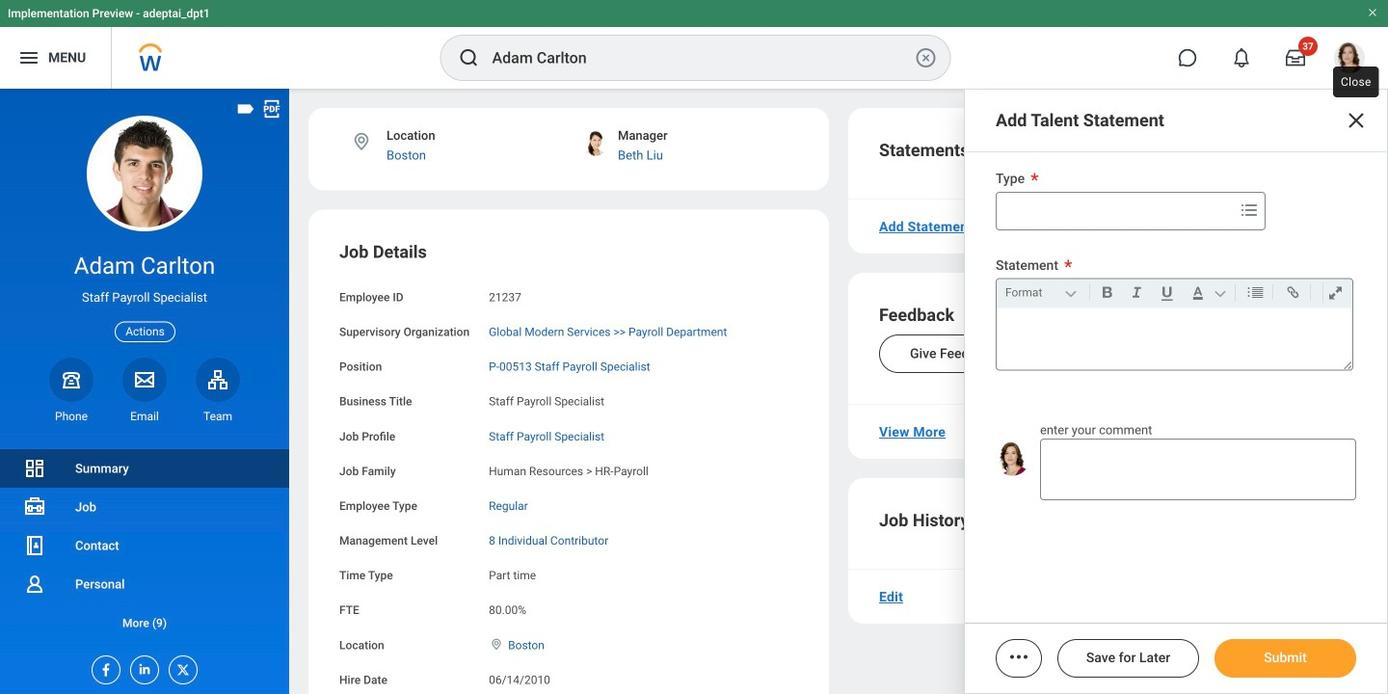 Task type: vqa. For each thing, say whether or not it's contained in the screenshot.
CONTACT image
yes



Task type: locate. For each thing, give the bounding box(es) containing it.
profile logan mcneil element
[[1323, 37, 1377, 79]]

bold image
[[1094, 281, 1120, 304]]

phone image
[[58, 368, 85, 391]]

Statement text field
[[997, 308, 1352, 370]]

tooltip
[[1329, 63, 1383, 101]]

link image
[[1280, 281, 1306, 304]]

1 horizontal spatial x image
[[1345, 109, 1368, 132]]

tag image
[[235, 98, 256, 120]]

0 horizontal spatial x image
[[170, 656, 191, 678]]

None text field
[[1040, 439, 1356, 500]]

part time element
[[489, 565, 536, 582]]

team adam carlton element
[[196, 409, 240, 424]]

x circle image
[[914, 46, 937, 69]]

dialog
[[964, 89, 1388, 694]]

x image
[[1345, 109, 1368, 132], [170, 656, 191, 678]]

x image down profile logan mcneil element
[[1345, 109, 1368, 132]]

1 horizontal spatial group
[[1002, 279, 1356, 308]]

location image
[[489, 637, 504, 651]]

x image right linkedin image
[[170, 656, 191, 678]]

summary image
[[23, 457, 46, 480]]

1 vertical spatial x image
[[170, 656, 191, 678]]

banner
[[0, 0, 1388, 89]]

group
[[339, 241, 798, 694], [1002, 279, 1356, 308]]

bulleted list image
[[1243, 281, 1269, 304]]

list
[[0, 449, 289, 642]]

italic image
[[1124, 281, 1150, 304]]

underline image
[[1154, 281, 1181, 304]]



Task type: describe. For each thing, give the bounding box(es) containing it.
personal image
[[23, 573, 46, 596]]

0 vertical spatial x image
[[1345, 109, 1368, 132]]

prompts image
[[1238, 198, 1261, 221]]

search image
[[457, 46, 481, 69]]

related actions image
[[1007, 646, 1031, 669]]

navigation pane region
[[0, 89, 289, 694]]

linkedin image
[[131, 656, 152, 677]]

contact image
[[23, 534, 46, 557]]

facebook image
[[93, 656, 114, 678]]

location image
[[351, 131, 372, 152]]

view team image
[[206, 368, 229, 391]]

Search field
[[997, 194, 1234, 228]]

notifications large image
[[1232, 48, 1251, 67]]

mail image
[[133, 368, 156, 391]]

phone adam carlton element
[[49, 409, 94, 424]]

inbox large image
[[1286, 48, 1305, 67]]

maximize image
[[1323, 281, 1349, 304]]

view printable version (pdf) image
[[261, 98, 282, 120]]

employee's photo (logan mcneil) image
[[996, 442, 1030, 476]]

job image
[[23, 495, 46, 519]]

close environment banner image
[[1367, 7, 1379, 18]]

email adam carlton element
[[122, 409, 167, 424]]

0 horizontal spatial group
[[339, 241, 798, 694]]



